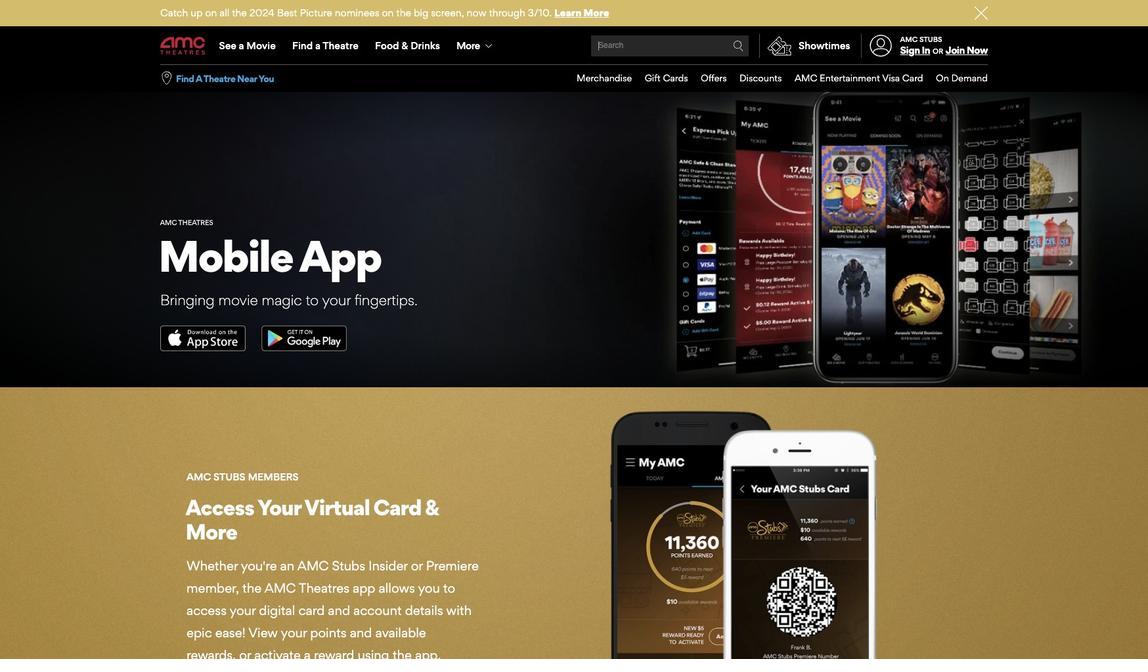Task type: vqa. For each thing, say whether or not it's contained in the screenshot.
Food
yes



Task type: describe. For each thing, give the bounding box(es) containing it.
drinks
[[411, 39, 440, 52]]

entertainment
[[820, 72, 880, 84]]

virtual
[[304, 495, 370, 521]]

ease!
[[215, 626, 246, 641]]

search the AMC website text field
[[597, 41, 733, 51]]

discounts
[[740, 72, 782, 84]]

1 vertical spatial or
[[411, 558, 423, 574]]

whether you're an amc stubs insider or premiere member, the amc theatres app allows you to access your digital card and account details with epic ease! view your points and available rewards, or activate a reward using the app.
[[187, 558, 479, 660]]

using
[[358, 648, 389, 660]]

gift cards link
[[632, 65, 688, 92]]

up
[[191, 7, 203, 19]]

whether
[[187, 558, 238, 574]]

near
[[237, 73, 257, 84]]

offers link
[[688, 65, 727, 92]]

demand
[[952, 72, 988, 84]]

big
[[414, 7, 429, 19]]

app.
[[415, 648, 441, 660]]

or inside amc stubs sign in or join now
[[933, 47, 944, 56]]

access
[[187, 603, 227, 619]]

you
[[418, 581, 440, 597]]

2024
[[250, 7, 275, 19]]

more inside access your virtual card & more
[[186, 519, 237, 545]]

app
[[299, 230, 381, 283]]

points
[[310, 626, 347, 641]]

see a movie
[[219, 39, 276, 52]]

food & drinks link
[[367, 28, 448, 64]]

menu containing merchandise
[[564, 65, 988, 92]]

view
[[249, 626, 278, 641]]

find a theatre near you
[[176, 73, 274, 84]]

amc for members
[[187, 471, 211, 484]]

see
[[219, 39, 237, 52]]

on demand
[[936, 72, 988, 84]]

reward
[[314, 648, 354, 660]]

with
[[447, 603, 472, 619]]

access your virtual card & more
[[186, 495, 439, 545]]

the right all
[[232, 7, 247, 19]]

nominees
[[335, 7, 380, 19]]

visa
[[883, 72, 900, 84]]

you
[[259, 73, 274, 84]]

amc theatres mobile app
[[158, 218, 381, 283]]

find a theatre
[[292, 39, 359, 52]]

amc stubs sign in or join now
[[901, 35, 988, 57]]

to inside whether you're an amc stubs insider or premiere member, the amc theatres app allows you to access your digital card and account details with epic ease! view your points and available rewards, or activate a reward using the app.
[[443, 581, 455, 597]]

find a theatre link
[[284, 28, 367, 64]]

food
[[375, 39, 399, 52]]

merchandise
[[577, 72, 632, 84]]

activate
[[255, 648, 301, 660]]

account
[[354, 603, 402, 619]]

find a theatre near you button
[[176, 72, 274, 85]]

showtimes image
[[760, 34, 799, 58]]

stubs inside whether you're an amc stubs insider or premiere member, the amc theatres app allows you to access your digital card and account details with epic ease! view your points and available rewards, or activate a reward using the app.
[[332, 558, 365, 574]]

find for find a theatre near you
[[176, 73, 194, 84]]

merchandise link
[[564, 65, 632, 92]]

offers
[[701, 72, 727, 84]]

the down available
[[393, 648, 412, 660]]

premiere
[[426, 558, 479, 574]]

amc for visa
[[795, 72, 818, 84]]

best
[[277, 7, 297, 19]]

bringing
[[160, 292, 215, 309]]

app store download image
[[160, 326, 246, 351]]

access
[[186, 495, 254, 521]]

details
[[405, 603, 443, 619]]

now
[[967, 44, 988, 57]]

1 on from the left
[[205, 7, 217, 19]]

more inside button
[[457, 39, 480, 52]]

bringing movie magic to your fingertips.
[[160, 292, 418, 309]]

3/10.
[[528, 7, 552, 19]]

gift
[[645, 72, 661, 84]]

0 horizontal spatial or
[[239, 648, 251, 660]]

now
[[467, 7, 487, 19]]

card for visa
[[903, 72, 924, 84]]

fingertips.
[[355, 292, 418, 309]]

theatres inside whether you're an amc stubs insider or premiere member, the amc theatres app allows you to access your digital card and account details with epic ease! view your points and available rewards, or activate a reward using the app.
[[299, 581, 350, 597]]

you're
[[241, 558, 277, 574]]

sign in or join amc stubs element
[[861, 28, 988, 64]]

& inside menu
[[402, 39, 408, 52]]

epic
[[187, 626, 212, 641]]

amc for sign
[[901, 35, 918, 44]]

2 horizontal spatial your
[[322, 292, 351, 309]]

theatre for a
[[323, 39, 359, 52]]

screen,
[[431, 7, 464, 19]]



Task type: locate. For each thing, give the bounding box(es) containing it.
theatre
[[323, 39, 359, 52], [203, 73, 235, 84]]

2 horizontal spatial stubs
[[920, 35, 943, 44]]

0 horizontal spatial theatres
[[178, 218, 213, 227]]

0 horizontal spatial your
[[230, 603, 256, 619]]

1 horizontal spatial theatre
[[323, 39, 359, 52]]

theatre inside button
[[203, 73, 235, 84]]

amc inside "link"
[[795, 72, 818, 84]]

0 vertical spatial theatre
[[323, 39, 359, 52]]

0 vertical spatial theatres
[[178, 218, 213, 227]]

1 vertical spatial to
[[443, 581, 455, 597]]

1 horizontal spatial or
[[411, 558, 423, 574]]

&
[[402, 39, 408, 52], [425, 495, 439, 521]]

your
[[322, 292, 351, 309], [230, 603, 256, 619], [281, 626, 307, 641]]

mobile
[[158, 230, 293, 283]]

more right learn
[[584, 7, 609, 19]]

1 vertical spatial and
[[350, 626, 372, 641]]

on
[[936, 72, 949, 84]]

1 vertical spatial your
[[230, 603, 256, 619]]

0 vertical spatial stubs
[[920, 35, 943, 44]]

card right visa
[[903, 72, 924, 84]]

amc stubs members
[[187, 471, 299, 484]]

2 vertical spatial your
[[281, 626, 307, 641]]

1 horizontal spatial a
[[304, 648, 311, 660]]

on right 'nominees'
[[382, 7, 394, 19]]

on left all
[[205, 7, 217, 19]]

rewards,
[[187, 648, 236, 660]]

1 horizontal spatial your
[[281, 626, 307, 641]]

find down picture
[[292, 39, 313, 52]]

sign in button
[[901, 44, 931, 57]]

1 vertical spatial card
[[374, 495, 421, 521]]

catch
[[160, 7, 188, 19]]

card for virtual
[[374, 495, 421, 521]]

menu down showtimes image on the right
[[564, 65, 988, 92]]

more button
[[448, 28, 503, 64]]

0 vertical spatial to
[[306, 292, 319, 309]]

find for find a theatre
[[292, 39, 313, 52]]

2 horizontal spatial or
[[933, 47, 944, 56]]

card
[[903, 72, 924, 84], [374, 495, 421, 521]]

amc inside amc stubs sign in or join now
[[901, 35, 918, 44]]

a
[[196, 73, 202, 84]]

more up whether
[[186, 519, 237, 545]]

0 vertical spatial or
[[933, 47, 944, 56]]

a inside whether you're an amc stubs insider or premiere member, the amc theatres app allows you to access your digital card and account details with epic ease! view your points and available rewards, or activate a reward using the app.
[[304, 648, 311, 660]]

all
[[220, 7, 230, 19]]

theatres up mobile
[[178, 218, 213, 227]]

theatre inside menu
[[323, 39, 359, 52]]

1 vertical spatial more
[[457, 39, 480, 52]]

and up "using"
[[350, 626, 372, 641]]

the left big
[[396, 7, 411, 19]]

amc inside amc theatres mobile app
[[160, 218, 177, 227]]

showtimes link
[[760, 34, 851, 58]]

to right 'magic'
[[306, 292, 319, 309]]

find left a
[[176, 73, 194, 84]]

1 horizontal spatial to
[[443, 581, 455, 597]]

submit search icon image
[[733, 41, 744, 51]]

insider
[[369, 558, 408, 574]]

2 horizontal spatial more
[[584, 7, 609, 19]]

amc entertainment visa card
[[795, 72, 924, 84]]

theatre down 'nominees'
[[323, 39, 359, 52]]

2 horizontal spatial a
[[315, 39, 321, 52]]

0 horizontal spatial stubs
[[214, 471, 246, 484]]

0 horizontal spatial &
[[402, 39, 408, 52]]

0 vertical spatial card
[[903, 72, 924, 84]]

stubs
[[920, 35, 943, 44], [214, 471, 246, 484], [332, 558, 365, 574]]

picture
[[300, 7, 332, 19]]

0 horizontal spatial card
[[374, 495, 421, 521]]

stubs for sign
[[920, 35, 943, 44]]

theatre for a
[[203, 73, 235, 84]]

available
[[375, 626, 426, 641]]

stubs for members
[[214, 471, 246, 484]]

1 horizontal spatial &
[[425, 495, 439, 521]]

2 vertical spatial stubs
[[332, 558, 365, 574]]

1 vertical spatial find
[[176, 73, 194, 84]]

0 horizontal spatial to
[[306, 292, 319, 309]]

1 horizontal spatial card
[[903, 72, 924, 84]]

more down now
[[457, 39, 480, 52]]

0 vertical spatial find
[[292, 39, 313, 52]]

a for theatre
[[315, 39, 321, 52]]

your down app
[[322, 292, 351, 309]]

to right you at the left bottom of page
[[443, 581, 455, 597]]

learn more link
[[555, 7, 609, 19]]

sign
[[901, 44, 920, 57]]

theatres
[[178, 218, 213, 227], [299, 581, 350, 597]]

and up "points"
[[328, 603, 350, 619]]

menu down learn
[[160, 28, 988, 64]]

a for movie
[[239, 39, 244, 52]]

on demand link
[[924, 65, 988, 92]]

your up 'ease!'
[[230, 603, 256, 619]]

& inside access your virtual card & more
[[425, 495, 439, 521]]

see a movie link
[[211, 28, 284, 64]]

amc entertainment visa card link
[[782, 65, 924, 92]]

on
[[205, 7, 217, 19], [382, 7, 394, 19]]

or up you at the left bottom of page
[[411, 558, 423, 574]]

theatre right a
[[203, 73, 235, 84]]

& right food
[[402, 39, 408, 52]]

card
[[299, 603, 325, 619]]

an
[[280, 558, 295, 574]]

and
[[328, 603, 350, 619], [350, 626, 372, 641]]

a right "see"
[[239, 39, 244, 52]]

menu
[[160, 28, 988, 64], [564, 65, 988, 92]]

1 horizontal spatial theatres
[[299, 581, 350, 597]]

discounts link
[[727, 65, 782, 92]]

catch up on all the 2024 best picture nominees on the big screen, now through 3/10. learn more
[[160, 7, 609, 19]]

find inside menu
[[292, 39, 313, 52]]

app
[[353, 581, 376, 597]]

0 vertical spatial menu
[[160, 28, 988, 64]]

or right in
[[933, 47, 944, 56]]

1 vertical spatial menu
[[564, 65, 988, 92]]

learn
[[555, 7, 582, 19]]

member,
[[187, 581, 239, 597]]

to
[[306, 292, 319, 309], [443, 581, 455, 597]]

stubs inside amc stubs sign in or join now
[[920, 35, 943, 44]]

theatres up card
[[299, 581, 350, 597]]

movie
[[247, 39, 276, 52]]

2 vertical spatial or
[[239, 648, 251, 660]]

showtimes
[[799, 39, 851, 52]]

your
[[257, 495, 301, 521]]

stubs up in
[[920, 35, 943, 44]]

2 vertical spatial more
[[186, 519, 237, 545]]

amc for mobile
[[160, 218, 177, 227]]

find
[[292, 39, 313, 52], [176, 73, 194, 84]]

1 vertical spatial stubs
[[214, 471, 246, 484]]

1 vertical spatial theatres
[[299, 581, 350, 597]]

0 vertical spatial &
[[402, 39, 408, 52]]

movie
[[218, 292, 258, 309]]

1 horizontal spatial stubs
[[332, 558, 365, 574]]

in
[[922, 44, 931, 57]]

1 horizontal spatial more
[[457, 39, 480, 52]]

0 horizontal spatial find
[[176, 73, 194, 84]]

menu containing more
[[160, 28, 988, 64]]

google play store download image
[[262, 326, 347, 351]]

0 horizontal spatial more
[[186, 519, 237, 545]]

stubs up app
[[332, 558, 365, 574]]

more
[[584, 7, 609, 19], [457, 39, 480, 52], [186, 519, 237, 545]]

0 vertical spatial your
[[322, 292, 351, 309]]

or down 'ease!'
[[239, 648, 251, 660]]

theatres inside amc theatres mobile app
[[178, 218, 213, 227]]

your up activate on the bottom left of the page
[[281, 626, 307, 641]]

0 horizontal spatial a
[[239, 39, 244, 52]]

join now button
[[946, 44, 988, 57]]

2 on from the left
[[382, 7, 394, 19]]

0 vertical spatial more
[[584, 7, 609, 19]]

the down you're
[[243, 581, 262, 597]]

card inside "link"
[[903, 72, 924, 84]]

or
[[933, 47, 944, 56], [411, 558, 423, 574], [239, 648, 251, 660]]

the
[[232, 7, 247, 19], [396, 7, 411, 19], [243, 581, 262, 597], [393, 648, 412, 660]]

stubs up access
[[214, 471, 246, 484]]

card up insider
[[374, 495, 421, 521]]

1 vertical spatial &
[[425, 495, 439, 521]]

a left reward
[[304, 648, 311, 660]]

amc stubs image
[[505, 409, 988, 660]]

amc
[[901, 35, 918, 44], [795, 72, 818, 84], [160, 218, 177, 227], [187, 471, 211, 484], [297, 558, 329, 574], [265, 581, 296, 597]]

digital
[[259, 603, 295, 619]]

user profile image
[[863, 35, 900, 57]]

through
[[489, 7, 526, 19]]

0 horizontal spatial theatre
[[203, 73, 235, 84]]

allows
[[379, 581, 415, 597]]

1 horizontal spatial on
[[382, 7, 394, 19]]

join
[[946, 44, 965, 57]]

card inside access your virtual card & more
[[374, 495, 421, 521]]

0 horizontal spatial on
[[205, 7, 217, 19]]

members
[[248, 471, 299, 484]]

& up premiere
[[425, 495, 439, 521]]

1 vertical spatial theatre
[[203, 73, 235, 84]]

a
[[239, 39, 244, 52], [315, 39, 321, 52], [304, 648, 311, 660]]

amc logo image
[[160, 37, 206, 55], [160, 37, 206, 55]]

magic
[[262, 292, 302, 309]]

1 horizontal spatial find
[[292, 39, 313, 52]]

food & drinks
[[375, 39, 440, 52]]

close this dialog image
[[1126, 634, 1139, 647]]

find inside button
[[176, 73, 194, 84]]

0 vertical spatial and
[[328, 603, 350, 619]]

gift cards
[[645, 72, 688, 84]]

cards
[[663, 72, 688, 84]]

a down picture
[[315, 39, 321, 52]]



